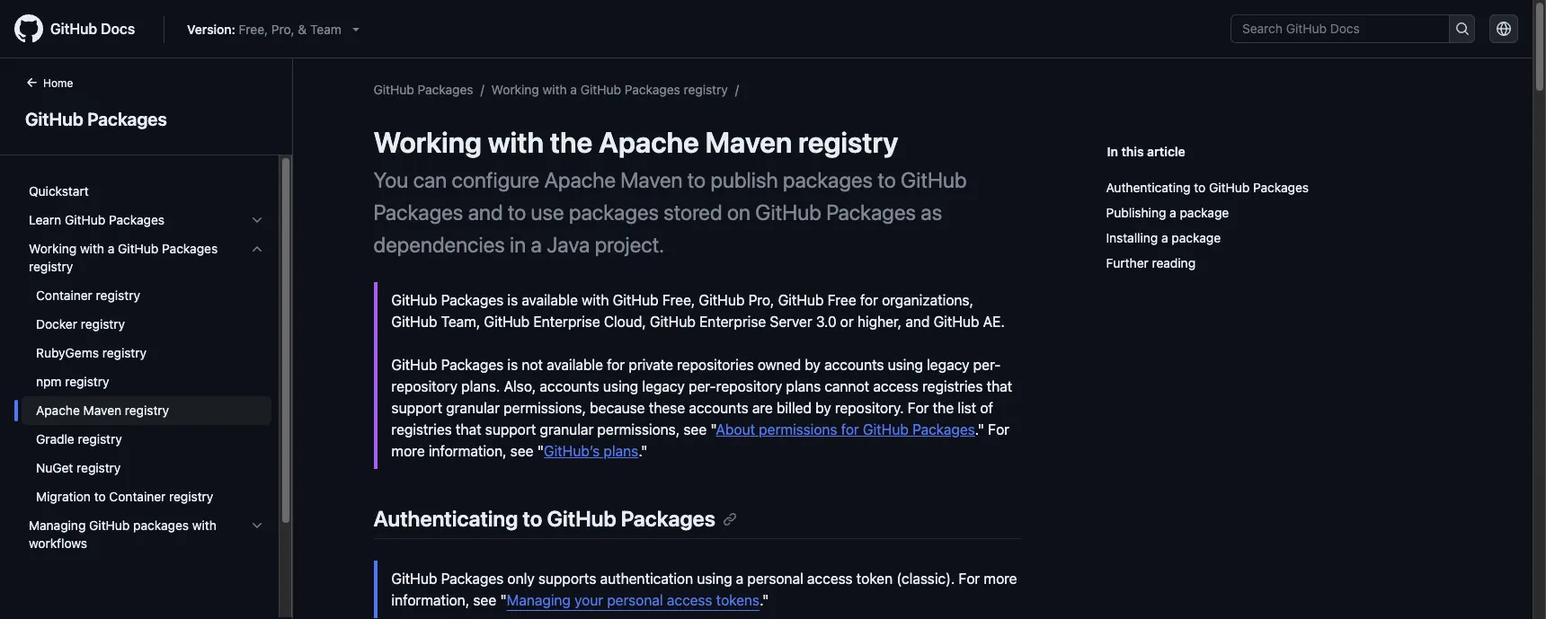Task type: vqa. For each thing, say whether or not it's contained in the screenshot.
bottommost Configuring
no



Task type: locate. For each thing, give the bounding box(es) containing it.
owned
[[758, 357, 801, 373]]

github's plans ."
[[544, 443, 648, 460]]

authenticating to github packages
[[1107, 180, 1309, 195], [374, 506, 716, 531]]

working with a github packages registry element containing container registry
[[14, 281, 279, 512]]

0 vertical spatial using
[[888, 357, 923, 373]]

repository up are
[[716, 379, 782, 395]]

2 sc 9kayk9 0 image from the top
[[250, 519, 264, 533]]

1 horizontal spatial access
[[807, 571, 853, 587]]

you
[[374, 167, 409, 192]]

the left list
[[933, 400, 954, 416]]

0 horizontal spatial managing
[[29, 518, 86, 533]]

managing for managing github packages with workflows
[[29, 518, 86, 533]]

is inside github packages is not available for private repositories owned by accounts using legacy per- repository plans. also, accounts using legacy per-repository plans cannot access registries that support granular permissions, because these accounts are billed by repository. for the list of registries that support granular permissions, see "
[[508, 357, 518, 373]]

working inside working with a github packages registry
[[29, 241, 77, 256]]

0 vertical spatial registries
[[923, 379, 983, 395]]

authenticating to github packages up supports
[[374, 506, 716, 531]]

apache up use
[[544, 167, 616, 192]]

1 sc 9kayk9 0 image from the top
[[250, 242, 264, 256]]

gradle registry
[[36, 432, 122, 447]]

are
[[753, 400, 773, 416]]

a down learn github packages
[[108, 241, 115, 256]]

1 horizontal spatial and
[[906, 314, 930, 330]]

0 horizontal spatial using
[[603, 379, 639, 395]]

1 vertical spatial for
[[988, 422, 1010, 438]]

1 vertical spatial available
[[547, 357, 603, 373]]

sc 9kayk9 0 image
[[250, 242, 264, 256], [250, 519, 264, 533]]

managing up workflows
[[29, 518, 86, 533]]

0 vertical spatial granular
[[446, 400, 500, 416]]

more inside ." for more information, see "
[[392, 443, 425, 460]]

access inside github packages is not available for private repositories owned by accounts using legacy per- repository plans. also, accounts using legacy per-repository plans cannot access registries that support granular permissions, because these accounts are billed by repository. for the list of registries that support granular permissions, see "
[[873, 379, 919, 395]]

for up higher,
[[860, 292, 878, 308]]

repository
[[392, 379, 458, 395], [716, 379, 782, 395]]

container inside container registry link
[[36, 288, 93, 303]]

1 horizontal spatial plans
[[786, 379, 821, 395]]

available
[[522, 292, 578, 308], [547, 357, 603, 373]]

free, right version:
[[239, 21, 268, 36]]

enterprise up not
[[534, 314, 600, 330]]

authenticating to github packages up publishing a package
[[1107, 180, 1309, 195]]

accounts down not
[[540, 379, 600, 395]]

is inside github packages is available with github free, github pro, github free for organizations, github team, github enterprise cloud, github enterprise server 3.0 or higher, and github ae.
[[508, 292, 518, 308]]

project.
[[595, 232, 664, 257]]

personal
[[748, 571, 804, 587], [607, 593, 663, 609]]

1 working with a github packages registry element from the top
[[14, 235, 279, 512]]

triangle down image
[[349, 22, 363, 36]]

0 vertical spatial support
[[392, 400, 442, 416]]

supports
[[539, 571, 597, 587]]

package for installing a package
[[1172, 230, 1221, 245]]

home link
[[18, 76, 102, 94]]

by right owned
[[805, 357, 821, 373]]

1 / from the left
[[481, 82, 484, 97]]

use
[[531, 200, 564, 225]]

npm registry
[[36, 374, 109, 389]]

is down in
[[508, 292, 518, 308]]

version:
[[187, 21, 236, 36]]

1 vertical spatial granular
[[540, 422, 594, 438]]

is left not
[[508, 357, 518, 373]]

legacy up list
[[927, 357, 970, 373]]

pro,
[[271, 21, 295, 36], [749, 292, 775, 308]]

/
[[481, 82, 484, 97], [735, 82, 739, 97]]

0 vertical spatial authenticating to github packages link
[[1107, 175, 1446, 201]]

0 horizontal spatial free,
[[239, 21, 268, 36]]

1 vertical spatial apache
[[544, 167, 616, 192]]

and down organizations,
[[906, 314, 930, 330]]

that up of
[[987, 379, 1013, 395]]

1 vertical spatial package
[[1172, 230, 1221, 245]]

free, up private
[[663, 292, 695, 308]]

for inside github packages is available with github free, github pro, github free for organizations, github team, github enterprise cloud, github enterprise server 3.0 or higher, and github ae.
[[860, 292, 878, 308]]

managing down only
[[507, 593, 571, 609]]

managing inside managing github packages with workflows
[[29, 518, 86, 533]]

packages inside github packages is available with github free, github pro, github free for organizations, github team, github enterprise cloud, github enterprise server 3.0 or higher, and github ae.
[[441, 292, 504, 308]]

learn github packages
[[29, 212, 165, 228]]

1 horizontal spatial authenticating
[[1107, 180, 1191, 195]]

1 horizontal spatial github packages link
[[374, 82, 473, 97]]

using inside github packages only supports authentication using a personal access token (classic). for more information, see "
[[697, 571, 732, 587]]

1 horizontal spatial granular
[[540, 422, 594, 438]]

container down nuget registry link
[[109, 489, 166, 504]]

github inside managing github packages with workflows
[[89, 518, 130, 533]]

apache inside you can configure apache maven to publish packages to github packages and to use packages stored on github packages as dependencies in a java project.
[[544, 167, 616, 192]]

installing a package
[[1107, 230, 1221, 245]]

accounts
[[825, 357, 884, 373], [540, 379, 600, 395], [689, 400, 749, 416]]

repository.
[[835, 400, 904, 416]]

1 vertical spatial authenticating
[[374, 506, 518, 531]]

personal inside github packages only supports authentication using a personal access token (classic). for more information, see "
[[748, 571, 804, 587]]

available down java
[[522, 292, 578, 308]]

0 vertical spatial maven
[[706, 125, 792, 159]]

personal down authentication
[[607, 593, 663, 609]]

using
[[888, 357, 923, 373], [603, 379, 639, 395], [697, 571, 732, 587]]

a inside the installing a package link
[[1162, 230, 1169, 245]]

0 vertical spatial plans
[[786, 379, 821, 395]]

for down "repository."
[[841, 422, 859, 438]]

granular
[[446, 400, 500, 416], [540, 422, 594, 438]]

accounts up cannot
[[825, 357, 884, 373]]

2 vertical spatial ."
[[760, 593, 769, 609]]

maven up gradle registry
[[83, 403, 121, 418]]

more
[[392, 443, 425, 460], [984, 571, 1018, 587]]

github inside github packages is not available for private repositories owned by accounts using legacy per- repository plans. also, accounts using legacy per-repository plans cannot access registries that support granular permissions, because these accounts are billed by repository. for the list of registries that support granular permissions, see "
[[392, 357, 437, 373]]

1 horizontal spatial registries
[[923, 379, 983, 395]]

0 horizontal spatial working
[[29, 241, 77, 256]]

1 vertical spatial the
[[933, 400, 954, 416]]

0 vertical spatial access
[[873, 379, 919, 395]]

1 horizontal spatial pro,
[[749, 292, 775, 308]]

2 vertical spatial apache
[[36, 403, 80, 418]]

github
[[50, 21, 97, 37], [374, 82, 414, 97], [581, 82, 621, 97], [25, 109, 83, 129], [901, 167, 967, 192], [1209, 180, 1250, 195], [756, 200, 822, 225], [65, 212, 105, 228], [118, 241, 159, 256], [392, 292, 437, 308], [613, 292, 659, 308], [699, 292, 745, 308], [778, 292, 824, 308], [392, 314, 437, 330], [484, 314, 530, 330], [650, 314, 696, 330], [934, 314, 980, 330], [392, 357, 437, 373], [863, 422, 909, 438], [547, 506, 617, 531], [89, 518, 130, 533], [392, 571, 437, 587]]

2 is from the top
[[508, 357, 518, 373]]

github inside github packages only supports authentication using a personal access token (classic). for more information, see "
[[392, 571, 437, 587]]

1 vertical spatial see
[[511, 443, 534, 460]]

apache up 'gradle'
[[36, 403, 80, 418]]

docker registry
[[36, 317, 125, 332]]

0 horizontal spatial plans
[[604, 443, 639, 460]]

2 horizontal spatial access
[[873, 379, 919, 395]]

authenticating
[[1107, 180, 1191, 195], [374, 506, 518, 531]]

1 horizontal spatial ."
[[760, 593, 769, 609]]

you can configure apache maven to publish packages to github packages and to use packages stored on github packages as dependencies in a java project.
[[374, 167, 967, 257]]

1 enterprise from the left
[[534, 314, 600, 330]]

container up docker
[[36, 288, 93, 303]]

1 horizontal spatial working
[[374, 125, 482, 159]]

can
[[413, 167, 447, 192]]

migration
[[36, 489, 91, 504]]

0 vertical spatial information,
[[429, 443, 507, 460]]

enterprise up repositories at the left
[[700, 314, 766, 330]]

2 vertical spatial see
[[473, 593, 497, 609]]

1 horizontal spatial for
[[841, 422, 859, 438]]

0 horizontal spatial /
[[481, 82, 484, 97]]

see
[[684, 422, 707, 438], [511, 443, 534, 460], [473, 593, 497, 609]]

about permissions for github packages link
[[716, 422, 975, 438]]

granular up github's
[[540, 422, 594, 438]]

2 vertical spatial for
[[841, 422, 859, 438]]

0 vertical spatial working
[[492, 82, 539, 97]]

0 vertical spatial for
[[860, 292, 878, 308]]

Search GitHub Docs search field
[[1232, 15, 1450, 42]]

support
[[392, 400, 442, 416], [485, 422, 536, 438]]

to
[[688, 167, 706, 192], [878, 167, 896, 192], [1194, 180, 1206, 195], [508, 200, 526, 225], [94, 489, 106, 504], [523, 506, 543, 531]]

information,
[[429, 443, 507, 460], [392, 593, 470, 609]]

a up working with the apache maven registry
[[570, 82, 577, 97]]

for inside github packages only supports authentication using a personal access token (classic). for more information, see "
[[959, 571, 980, 587]]

1 is from the top
[[508, 292, 518, 308]]

per- down repositories at the left
[[689, 379, 716, 395]]

1 vertical spatial working
[[374, 125, 482, 159]]

github packages only supports authentication using a personal access token (classic). for more information, see "
[[392, 571, 1018, 609]]

using up because
[[603, 379, 639, 395]]

the down github packages / working with a github packages registry /
[[550, 125, 593, 159]]

0 horizontal spatial github packages link
[[22, 106, 271, 133]]

0 horizontal spatial "
[[500, 593, 507, 609]]

0 horizontal spatial legacy
[[642, 379, 685, 395]]

only
[[508, 571, 535, 587]]

apache down working with a github packages registry link
[[599, 125, 699, 159]]

access left the token
[[807, 571, 853, 587]]

0 horizontal spatial authenticating to github packages
[[374, 506, 716, 531]]

and inside github packages is available with github free, github pro, github free for organizations, github team, github enterprise cloud, github enterprise server 3.0 or higher, and github ae.
[[906, 314, 930, 330]]

a down publishing a package
[[1162, 230, 1169, 245]]

container
[[36, 288, 93, 303], [109, 489, 166, 504]]

for inside github packages is not available for private repositories owned by accounts using legacy per- repository plans. also, accounts using legacy per-repository plans cannot access registries that support granular permissions, because these accounts are billed by repository. for the list of registries that support granular permissions, see "
[[908, 400, 929, 416]]

1 horizontal spatial the
[[933, 400, 954, 416]]

0 horizontal spatial repository
[[392, 379, 458, 395]]

in this article element
[[1107, 142, 1453, 161]]

available right not
[[547, 357, 603, 373]]

sc 9kayk9 0 image inside managing github packages with workflows 'dropdown button'
[[250, 519, 264, 533]]

free
[[828, 292, 857, 308]]

github docs
[[50, 21, 135, 37]]

packages
[[783, 167, 873, 192], [569, 200, 659, 225], [133, 518, 189, 533]]

more inside github packages only supports authentication using a personal access token (classic). for more information, see "
[[984, 571, 1018, 587]]

maven inside you can configure apache maven to publish packages to github packages and to use packages stored on github packages as dependencies in a java project.
[[621, 167, 683, 192]]

1 horizontal spatial container
[[109, 489, 166, 504]]

with inside working with a github packages registry
[[80, 241, 104, 256]]

maven up the publish
[[706, 125, 792, 159]]

for down of
[[988, 422, 1010, 438]]

managing
[[29, 518, 86, 533], [507, 593, 571, 609]]

granular down plans.
[[446, 400, 500, 416]]

1 horizontal spatial for
[[959, 571, 980, 587]]

pro, left &
[[271, 21, 295, 36]]

rubygems
[[36, 345, 99, 361]]

managing for managing your personal access tokens ."
[[507, 593, 571, 609]]

using down higher,
[[888, 357, 923, 373]]

enterprise
[[534, 314, 600, 330], [700, 314, 766, 330]]

2 working with a github packages registry element from the top
[[14, 281, 279, 512]]

a up tokens at the bottom left of page
[[736, 571, 744, 587]]

for left list
[[908, 400, 929, 416]]

None search field
[[1231, 14, 1476, 43]]

plans down because
[[604, 443, 639, 460]]

" inside github packages only supports authentication using a personal access token (classic). for more information, see "
[[500, 593, 507, 609]]

0 horizontal spatial maven
[[83, 403, 121, 418]]

with inside managing github packages with workflows
[[192, 518, 217, 533]]

package up reading
[[1172, 230, 1221, 245]]

packages up the project.
[[569, 200, 659, 225]]

pro, inside github packages is available with github free, github pro, github free for organizations, github team, github enterprise cloud, github enterprise server 3.0 or higher, and github ae.
[[749, 292, 775, 308]]

publish
[[711, 167, 778, 192]]

for left private
[[607, 357, 625, 373]]

maven for registry
[[706, 125, 792, 159]]

a up installing a package
[[1170, 205, 1177, 220]]

0 horizontal spatial access
[[667, 593, 713, 609]]

0 horizontal spatial see
[[473, 593, 497, 609]]

0 vertical spatial managing
[[29, 518, 86, 533]]

github's
[[544, 443, 600, 460]]

packages
[[418, 82, 473, 97], [625, 82, 681, 97], [87, 109, 167, 129], [1254, 180, 1309, 195], [374, 200, 463, 225], [827, 200, 916, 225], [109, 212, 165, 228], [162, 241, 218, 256], [441, 292, 504, 308], [441, 357, 504, 373], [913, 422, 975, 438], [621, 506, 716, 531], [441, 571, 504, 587]]

working with a github packages registry link
[[492, 82, 728, 97]]

authenticating to github packages link down in this article 'element'
[[1107, 175, 1446, 201]]

0 horizontal spatial more
[[392, 443, 425, 460]]

0 horizontal spatial the
[[550, 125, 593, 159]]

the
[[550, 125, 593, 159], [933, 400, 954, 416]]

your
[[575, 593, 603, 609]]

accounts up about
[[689, 400, 749, 416]]

a inside working with a github packages registry
[[108, 241, 115, 256]]

1 vertical spatial pro,
[[749, 292, 775, 308]]

about
[[716, 422, 755, 438]]

access up "repository."
[[873, 379, 919, 395]]

0 vertical spatial free,
[[239, 21, 268, 36]]

0 vertical spatial accounts
[[825, 357, 884, 373]]

with
[[543, 82, 567, 97], [488, 125, 544, 159], [80, 241, 104, 256], [582, 292, 609, 308], [192, 518, 217, 533]]

packages right the publish
[[783, 167, 873, 192]]

article
[[1148, 144, 1186, 159]]

0 vertical spatial sc 9kayk9 0 image
[[250, 242, 264, 256]]

for inside ." for more information, see "
[[988, 422, 1010, 438]]

personal up tokens at the bottom left of page
[[748, 571, 804, 587]]

packages down migration to container registry link
[[133, 518, 189, 533]]

0 vertical spatial and
[[468, 200, 503, 225]]

2 horizontal spatial ."
[[975, 422, 985, 438]]

0 horizontal spatial container
[[36, 288, 93, 303]]

1 vertical spatial access
[[807, 571, 853, 587]]

github packages element
[[0, 73, 293, 618]]

1 vertical spatial and
[[906, 314, 930, 330]]

in this article
[[1107, 144, 1186, 159]]

0 horizontal spatial per-
[[689, 379, 716, 395]]

legacy up these
[[642, 379, 685, 395]]

per- up of
[[974, 357, 1001, 373]]

information, inside ." for more information, see "
[[429, 443, 507, 460]]

server
[[770, 314, 813, 330]]

github packages
[[25, 109, 167, 129]]

and
[[468, 200, 503, 225], [906, 314, 930, 330]]

not
[[522, 357, 543, 373]]

2 repository from the left
[[716, 379, 782, 395]]

working with a github packages registry element
[[14, 235, 279, 512], [14, 281, 279, 512]]

permissions, down because
[[598, 422, 680, 438]]

authenticating to github packages link up supports
[[374, 506, 737, 531]]

sc 9kayk9 0 image inside 'working with a github packages registry' dropdown button
[[250, 242, 264, 256]]

1 horizontal spatial using
[[697, 571, 732, 587]]

tokens
[[716, 593, 760, 609]]

0 horizontal spatial authenticating to github packages link
[[374, 506, 737, 531]]

0 vertical spatial available
[[522, 292, 578, 308]]

1 vertical spatial permissions,
[[598, 422, 680, 438]]

using up tokens at the bottom left of page
[[697, 571, 732, 587]]

1 vertical spatial sc 9kayk9 0 image
[[250, 519, 264, 533]]

permissions, down also,
[[504, 400, 586, 416]]

authenticating to github packages link
[[1107, 175, 1446, 201], [374, 506, 737, 531]]

a right in
[[531, 232, 542, 257]]

package up installing a package
[[1180, 205, 1229, 220]]

a inside you can configure apache maven to publish packages to github packages and to use packages stored on github packages as dependencies in a java project.
[[531, 232, 542, 257]]

pro, up the server at the bottom
[[749, 292, 775, 308]]

maven down working with the apache maven registry
[[621, 167, 683, 192]]

1 vertical spatial github packages link
[[22, 106, 271, 133]]

0 horizontal spatial ."
[[639, 443, 648, 460]]

0 horizontal spatial registries
[[392, 422, 452, 438]]

1 horizontal spatial "
[[537, 443, 544, 460]]

that down plans.
[[456, 422, 482, 438]]

1 vertical spatial for
[[607, 357, 625, 373]]

1 horizontal spatial personal
[[748, 571, 804, 587]]

2 vertical spatial accounts
[[689, 400, 749, 416]]

access down authentication
[[667, 593, 713, 609]]

0 vertical spatial package
[[1180, 205, 1229, 220]]

1 horizontal spatial support
[[485, 422, 536, 438]]

github packages is available with github free, github pro, github free for organizations, github team, github enterprise cloud, github enterprise server 3.0 or higher, and github ae.
[[392, 292, 1005, 330]]

per-
[[974, 357, 1001, 373], [689, 379, 716, 395]]

for right (classic).
[[959, 571, 980, 587]]

search image
[[1455, 22, 1470, 36]]

installing
[[1107, 230, 1158, 245]]

1 vertical spatial packages
[[569, 200, 659, 225]]

0 vertical spatial authenticating
[[1107, 180, 1191, 195]]

to inside the working with a github packages registry element
[[94, 489, 106, 504]]

repository left plans.
[[392, 379, 458, 395]]

plans up billed
[[786, 379, 821, 395]]

by right billed
[[816, 400, 832, 416]]

1 horizontal spatial that
[[987, 379, 1013, 395]]

sc 9kayk9 0 image for working with a github packages registry
[[250, 242, 264, 256]]

0 horizontal spatial packages
[[133, 518, 189, 533]]

available inside github packages is not available for private repositories owned by accounts using legacy per- repository plans. also, accounts using legacy per-repository plans cannot access registries that support granular permissions, because these accounts are billed by repository. for the list of registries that support granular permissions, see "
[[547, 357, 603, 373]]

" inside ." for more information, see "
[[537, 443, 544, 460]]

1 vertical spatial container
[[109, 489, 166, 504]]

migration to container registry
[[36, 489, 213, 504]]

and down configure at top
[[468, 200, 503, 225]]

and inside you can configure apache maven to publish packages to github packages and to use packages stored on github packages as dependencies in a java project.
[[468, 200, 503, 225]]



Task type: describe. For each thing, give the bounding box(es) containing it.
see inside github packages only supports authentication using a personal access token (classic). for more information, see "
[[473, 593, 497, 609]]

on
[[727, 200, 751, 225]]

1 horizontal spatial accounts
[[689, 400, 749, 416]]

0 vertical spatial pro,
[[271, 21, 295, 36]]

&
[[298, 21, 307, 36]]

apache inside github packages element
[[36, 403, 80, 418]]

dependencies
[[374, 232, 505, 257]]

1 vertical spatial by
[[816, 400, 832, 416]]

or
[[841, 314, 854, 330]]

plans inside github packages is not available for private repositories owned by accounts using legacy per- repository plans. also, accounts using legacy per-repository plans cannot access registries that support granular permissions, because these accounts are billed by repository. for the list of registries that support granular permissions, see "
[[786, 379, 821, 395]]

1 horizontal spatial per-
[[974, 357, 1001, 373]]

." inside ." for more information, see "
[[975, 422, 985, 438]]

working with a github packages registry element containing working with a github packages registry
[[14, 235, 279, 512]]

list
[[958, 400, 977, 416]]

0 vertical spatial legacy
[[927, 357, 970, 373]]

rubygems registry
[[36, 345, 147, 361]]

0 vertical spatial by
[[805, 357, 821, 373]]

1 horizontal spatial permissions,
[[598, 422, 680, 438]]

sc 9kayk9 0 image
[[250, 213, 264, 228]]

in
[[1107, 144, 1119, 159]]

in
[[510, 232, 526, 257]]

installing a package link
[[1107, 226, 1446, 251]]

3.0
[[816, 314, 837, 330]]

github packages / working with a github packages registry /
[[374, 82, 739, 97]]

1 vertical spatial authenticating to github packages
[[374, 506, 716, 531]]

1 vertical spatial legacy
[[642, 379, 685, 395]]

version: free, pro, & team
[[187, 21, 342, 36]]

learn
[[29, 212, 61, 228]]

0 horizontal spatial accounts
[[540, 379, 600, 395]]

permissions
[[759, 422, 838, 438]]

packages inside github packages is not available for private repositories owned by accounts using legacy per- repository plans. also, accounts using legacy per-repository plans cannot access registries that support granular permissions, because these accounts are billed by repository. for the list of registries that support granular permissions, see "
[[441, 357, 504, 373]]

a inside publishing a package link
[[1170, 205, 1177, 220]]

of
[[980, 400, 994, 416]]

packages inside working with a github packages registry
[[162, 241, 218, 256]]

working with a github packages registry button
[[22, 235, 272, 281]]

for inside github packages is not available for private repositories owned by accounts using legacy per- repository plans. also, accounts using legacy per-repository plans cannot access registries that support granular permissions, because these accounts are billed by repository. for the list of registries that support granular permissions, see "
[[607, 357, 625, 373]]

0 horizontal spatial permissions,
[[504, 400, 586, 416]]

organizations,
[[882, 292, 974, 308]]

0 vertical spatial authenticating to github packages
[[1107, 180, 1309, 195]]

npm
[[36, 374, 62, 389]]

docker registry link
[[22, 310, 272, 339]]

about permissions for github packages
[[716, 422, 975, 438]]

quickstart link
[[22, 177, 272, 206]]

0 vertical spatial github packages link
[[374, 82, 473, 97]]

2 enterprise from the left
[[700, 314, 766, 330]]

nuget registry link
[[22, 454, 272, 483]]

these
[[649, 400, 685, 416]]

working with the apache maven registry
[[374, 125, 899, 159]]

plans.
[[461, 379, 500, 395]]

select language: current language is english image
[[1497, 22, 1512, 36]]

publishing
[[1107, 205, 1167, 220]]

github inside working with a github packages registry
[[118, 241, 159, 256]]

1 vertical spatial plans
[[604, 443, 639, 460]]

github docs link
[[14, 14, 149, 43]]

is for available
[[508, 292, 518, 308]]

nuget
[[36, 460, 73, 476]]

with inside github packages is available with github free, github pro, github free for organizations, github team, github enterprise cloud, github enterprise server 3.0 or higher, and github ae.
[[582, 292, 609, 308]]

docker
[[36, 317, 77, 332]]

docs
[[101, 21, 135, 37]]

2 horizontal spatial accounts
[[825, 357, 884, 373]]

apache maven registry link
[[22, 397, 272, 425]]

1 vertical spatial support
[[485, 422, 536, 438]]

billed
[[777, 400, 812, 416]]

2 horizontal spatial working
[[492, 82, 539, 97]]

as
[[921, 200, 943, 225]]

authentication
[[600, 571, 693, 587]]

maven inside github packages element
[[83, 403, 121, 418]]

working with a github packages registry
[[29, 241, 218, 274]]

migration to container registry link
[[22, 483, 272, 512]]

reading
[[1152, 255, 1196, 271]]

npm registry link
[[22, 368, 272, 397]]

free, inside github packages is available with github free, github pro, github free for organizations, github team, github enterprise cloud, github enterprise server 3.0 or higher, and github ae.
[[663, 292, 695, 308]]

maven for to
[[621, 167, 683, 192]]

a inside github packages only supports authentication using a personal access token (classic). for more information, see "
[[736, 571, 744, 587]]

2 horizontal spatial using
[[888, 357, 923, 373]]

sc 9kayk9 0 image for managing github packages with workflows
[[250, 519, 264, 533]]

access inside github packages only supports authentication using a personal access token (classic). for more information, see "
[[807, 571, 853, 587]]

publishing a package link
[[1107, 201, 1446, 226]]

is for not
[[508, 357, 518, 373]]

home
[[43, 76, 73, 90]]

github packages is not available for private repositories owned by accounts using legacy per- repository plans. also, accounts using legacy per-repository plans cannot access registries that support granular permissions, because these accounts are billed by repository. for the list of registries that support granular permissions, see "
[[392, 357, 1013, 438]]

cloud,
[[604, 314, 646, 330]]

2 / from the left
[[735, 82, 739, 97]]

working for working with the apache maven registry
[[374, 125, 482, 159]]

information, inside github packages only supports authentication using a personal access token (classic). for more information, see "
[[392, 593, 470, 609]]

packages inside github packages only supports authentication using a personal access token (classic). for more information, see "
[[441, 571, 504, 587]]

github's plans link
[[544, 443, 639, 460]]

container inside migration to container registry link
[[109, 489, 166, 504]]

0 horizontal spatial granular
[[446, 400, 500, 416]]

available inside github packages is available with github free, github pro, github free for organizations, github team, github enterprise cloud, github enterprise server 3.0 or higher, and github ae.
[[522, 292, 578, 308]]

apache for configure
[[544, 167, 616, 192]]

team,
[[441, 314, 480, 330]]

further reading link
[[1107, 251, 1446, 276]]

1 repository from the left
[[392, 379, 458, 395]]

managing your personal access tokens ."
[[507, 593, 769, 609]]

see inside ." for more information, see "
[[511, 443, 534, 460]]

also,
[[504, 379, 536, 395]]

managing github packages with workflows button
[[22, 512, 272, 558]]

see inside github packages is not available for private repositories owned by accounts using legacy per- repository plans. also, accounts using legacy per-repository plans cannot access registries that support granular permissions, because these accounts are billed by repository. for the list of registries that support granular permissions, see "
[[684, 422, 707, 438]]

(classic).
[[897, 571, 955, 587]]

managing github packages with workflows
[[29, 518, 217, 551]]

because
[[590, 400, 645, 416]]

rubygems registry link
[[22, 339, 272, 368]]

configure
[[452, 167, 540, 192]]

gradle registry link
[[22, 425, 272, 454]]

the inside github packages is not available for private repositories owned by accounts using legacy per- repository plans. also, accounts using legacy per-repository plans cannot access registries that support granular permissions, because these accounts are billed by repository. for the list of registries that support granular permissions, see "
[[933, 400, 954, 416]]

packages inside managing github packages with workflows
[[133, 518, 189, 533]]

token
[[857, 571, 893, 587]]

repositories
[[677, 357, 754, 373]]

stored
[[664, 200, 723, 225]]

1 vertical spatial authenticating to github packages link
[[374, 506, 737, 531]]

package for publishing a package
[[1180, 205, 1229, 220]]

this
[[1122, 144, 1144, 159]]

apache for the
[[599, 125, 699, 159]]

1 vertical spatial ."
[[639, 443, 648, 460]]

working for working with a github packages registry
[[29, 241, 77, 256]]

private
[[629, 357, 674, 373]]

1 vertical spatial registries
[[392, 422, 452, 438]]

publishing a package
[[1107, 205, 1229, 220]]

2 horizontal spatial packages
[[783, 167, 873, 192]]

container registry link
[[22, 281, 272, 310]]

managing your personal access tokens link
[[507, 593, 760, 609]]

" inside github packages is not available for private repositories owned by accounts using legacy per- repository plans. also, accounts using legacy per-repository plans cannot access registries that support granular permissions, because these accounts are billed by repository. for the list of registries that support granular permissions, see "
[[711, 422, 716, 438]]

ae.
[[983, 314, 1005, 330]]

java
[[547, 232, 590, 257]]

container registry
[[36, 288, 140, 303]]

1 vertical spatial that
[[456, 422, 482, 438]]

1 vertical spatial personal
[[607, 593, 663, 609]]

quickstart
[[29, 183, 89, 199]]

registry inside working with a github packages registry
[[29, 259, 73, 274]]

learn github packages button
[[22, 206, 272, 235]]

1 horizontal spatial authenticating to github packages link
[[1107, 175, 1446, 201]]

nuget registry
[[36, 460, 121, 476]]

higher,
[[858, 314, 902, 330]]

." for more information, see "
[[392, 422, 1010, 460]]



